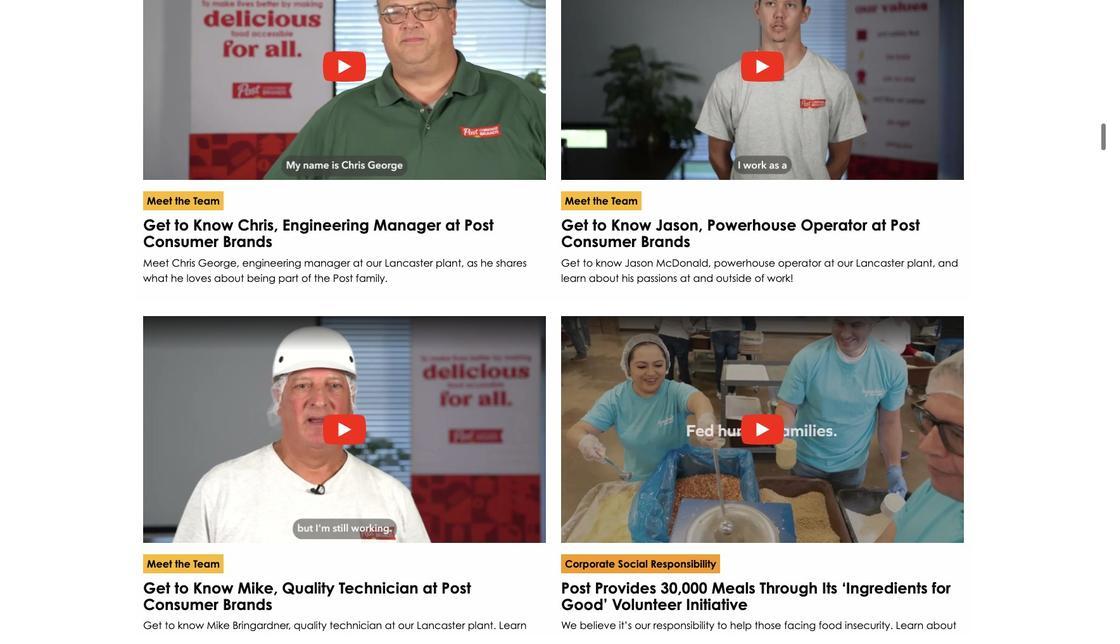 Task type: locate. For each thing, give the bounding box(es) containing it.
he right as
[[481, 257, 494, 269]]

30,000
[[661, 578, 708, 597]]

1 horizontal spatial what
[[235, 635, 260, 636]]

get for get to know mike, quality technician at post consumer brands
[[143, 578, 170, 597]]

1 vertical spatial what
[[235, 635, 260, 636]]

learn right the plant.
[[499, 619, 527, 632]]

our up about!
[[398, 619, 414, 632]]

know
[[596, 257, 622, 269], [178, 619, 204, 632]]

2 vertical spatial and
[[212, 635, 232, 636]]

at up about!
[[385, 619, 396, 632]]

brands inside get to know mike, quality technician at post consumer brands get to know mike bringardner, quality technician at our lancaster plant. learn about his role and what he's most passionate about!
[[223, 595, 273, 614]]

1 horizontal spatial learn
[[897, 619, 924, 632]]

he
[[481, 257, 494, 269], [171, 272, 184, 285]]

0 horizontal spatial for
[[867, 635, 880, 636]]

our inside get to know chris, engineering manager at post consumer brands meet chris george, engineering manager at our lancaster plant, as he shares what he loves about being part of the post family.
[[366, 257, 382, 269]]

consumer for get to know mike, quality technician at post consumer brands
[[143, 595, 219, 614]]

believe
[[580, 619, 617, 632]]

know inside get to know jason, powerhouse operator at post consumer brands get to know jason mcdonald, powerhouse operator at our lancaster plant, and learn about his passions at and outside of work!
[[611, 216, 652, 235]]

his left role
[[176, 635, 188, 636]]

help
[[731, 619, 752, 632]]

consumer inside get to know chris, engineering manager at post consumer brands meet chris george, engineering manager at our lancaster plant, as he shares what he loves about being part of the post family.
[[143, 232, 219, 251]]

and
[[939, 257, 959, 269], [694, 272, 714, 285], [212, 635, 232, 636]]

for right the 'ingredients
[[933, 578, 952, 597]]

brands up the "bringardner,"
[[223, 595, 273, 614]]

powerhouse
[[714, 257, 776, 269]]

post provides 30,000 meals through its 'ingredients for good' volunteer initiative we believe it's our responsibility to help those facing food insecurity. learn about our new companywide volunteer initiative called "ingredients for good," whic
[[562, 578, 957, 636]]

1 vertical spatial his
[[176, 635, 188, 636]]

brands for chris,
[[223, 232, 273, 251]]

about!
[[369, 635, 402, 636]]

0 horizontal spatial plant,
[[436, 257, 464, 269]]

consumer up chris
[[143, 232, 219, 251]]

our
[[366, 257, 382, 269], [838, 257, 854, 269], [398, 619, 414, 632], [635, 619, 651, 632], [562, 635, 577, 636]]

1 horizontal spatial for
[[933, 578, 952, 597]]

know
[[193, 216, 234, 235], [611, 216, 652, 235], [193, 578, 234, 597]]

know up jason
[[611, 216, 652, 235]]

new
[[580, 635, 601, 636]]

consumer up learn
[[562, 232, 637, 251]]

brands for mike,
[[223, 595, 273, 614]]

consumer
[[143, 232, 219, 251], [562, 232, 637, 251], [143, 595, 219, 614]]

learn
[[562, 272, 587, 285]]

what left loves
[[143, 272, 168, 285]]

post
[[465, 216, 494, 235], [891, 216, 921, 235], [333, 272, 353, 285], [442, 578, 471, 597], [562, 578, 591, 597]]

lancaster inside get to know jason, powerhouse operator at post consumer brands get to know jason mcdonald, powerhouse operator at our lancaster plant, and learn about his passions at and outside of work!
[[857, 257, 905, 269]]

being
[[247, 272, 276, 285]]

quality
[[294, 619, 327, 632]]

for down insecurity.
[[867, 635, 880, 636]]

loves
[[187, 272, 211, 285]]

know for chris,
[[193, 216, 234, 235]]

at right 'operator'
[[825, 257, 835, 269]]

shares
[[496, 257, 527, 269]]

brands up 'mcdonald,'
[[641, 232, 691, 251]]

of right part
[[302, 272, 311, 285]]

0 vertical spatial his
[[622, 272, 634, 285]]

meet
[[147, 195, 172, 207], [565, 195, 591, 207], [143, 257, 169, 269], [147, 558, 172, 570]]

know inside get to know jason, powerhouse operator at post consumer brands get to know jason mcdonald, powerhouse operator at our lancaster plant, and learn about his passions at and outside of work!
[[596, 257, 622, 269]]

to inside get to know chris, engineering manager at post consumer brands meet chris george, engineering manager at our lancaster plant, as he shares what he loves about being part of the post family.
[[175, 216, 189, 235]]

2 plant, from the left
[[908, 257, 936, 269]]

know up mike
[[193, 578, 234, 597]]

know inside get to know mike, quality technician at post consumer brands get to know mike bringardner, quality technician at our lancaster plant. learn about his role and what he's most passionate about!
[[193, 578, 234, 597]]

brands
[[223, 232, 273, 251], [641, 232, 691, 251], [223, 595, 273, 614]]

team
[[193, 195, 220, 207], [612, 195, 638, 207], [193, 558, 220, 570]]

at right manager
[[446, 216, 460, 235]]

most
[[286, 635, 309, 636]]

about
[[214, 272, 244, 285], [589, 272, 619, 285], [927, 619, 957, 632], [143, 635, 173, 636]]

part
[[278, 272, 299, 285]]

his
[[622, 272, 634, 285], [176, 635, 188, 636]]

brands inside get to know chris, engineering manager at post consumer brands meet chris george, engineering manager at our lancaster plant, as he shares what he loves about being part of the post family.
[[223, 232, 273, 251]]

learn up good,"
[[897, 619, 924, 632]]

know up role
[[178, 619, 204, 632]]

1 horizontal spatial of
[[755, 272, 765, 285]]

1 vertical spatial know
[[178, 619, 204, 632]]

mcdonald,
[[657, 257, 712, 269]]

our inside get to know jason, powerhouse operator at post consumer brands get to know jason mcdonald, powerhouse operator at our lancaster plant, and learn about his passions at and outside of work!
[[838, 257, 854, 269]]

brands inside get to know jason, powerhouse operator at post consumer brands get to know jason mcdonald, powerhouse operator at our lancaster plant, and learn about his passions at and outside of work!
[[641, 232, 691, 251]]

he's
[[263, 635, 283, 636]]

and inside get to know mike, quality technician at post consumer brands get to know mike bringardner, quality technician at our lancaster plant. learn about his role and what he's most passionate about!
[[212, 635, 232, 636]]

those
[[755, 619, 782, 632]]

initiative
[[687, 595, 748, 614]]

what
[[143, 272, 168, 285], [235, 635, 260, 636]]

1 plant, from the left
[[436, 257, 464, 269]]

the inside get to know chris, engineering manager at post consumer brands meet chris george, engineering manager at our lancaster plant, as he shares what he loves about being part of the post family.
[[314, 272, 331, 285]]

consumer for get to know chris, engineering manager at post consumer brands
[[143, 232, 219, 251]]

lancaster down manager
[[385, 257, 433, 269]]

george,
[[198, 257, 240, 269]]

to
[[175, 216, 189, 235], [593, 216, 607, 235], [583, 257, 593, 269], [175, 578, 189, 597], [165, 619, 175, 632], [718, 619, 728, 632]]

work!
[[768, 272, 794, 285]]

know for get to know jason, powerhouse operator at post consumer brands
[[596, 257, 622, 269]]

1 horizontal spatial and
[[694, 272, 714, 285]]

2 learn from the left
[[897, 619, 924, 632]]

1 of from the left
[[302, 272, 311, 285]]

plant,
[[436, 257, 464, 269], [908, 257, 936, 269]]

of
[[302, 272, 311, 285], [755, 272, 765, 285]]

know inside get to know chris, engineering manager at post consumer brands meet chris george, engineering manager at our lancaster plant, as he shares what he loves about being part of the post family.
[[193, 216, 234, 235]]

consumer inside get to know mike, quality technician at post consumer brands get to know mike bringardner, quality technician at our lancaster plant. learn about his role and what he's most passionate about!
[[143, 595, 219, 614]]

0 horizontal spatial of
[[302, 272, 311, 285]]

at right operator
[[872, 216, 887, 235]]

lancaster for get to know mike, quality technician at post consumer brands
[[417, 619, 465, 632]]

1 horizontal spatial know
[[596, 257, 622, 269]]

lancaster
[[385, 257, 433, 269], [857, 257, 905, 269], [417, 619, 465, 632]]

0 horizontal spatial his
[[176, 635, 188, 636]]

plant.
[[468, 619, 496, 632]]

get to know jason, powerhouse operator at post consumer brands get to know jason mcdonald, powerhouse operator at our lancaster plant, and learn about his passions at and outside of work!
[[562, 216, 959, 285]]

our down we on the bottom right of the page
[[562, 635, 577, 636]]

0 vertical spatial what
[[143, 272, 168, 285]]

lancaster down operator
[[857, 257, 905, 269]]

2 horizontal spatial and
[[939, 257, 959, 269]]

lancaster for get to know jason, powerhouse operator at post consumer brands
[[857, 257, 905, 269]]

know inside get to know mike, quality technician at post consumer brands get to know mike bringardner, quality technician at our lancaster plant. learn about his role and what he's most passionate about!
[[178, 619, 204, 632]]

0 horizontal spatial know
[[178, 619, 204, 632]]

passions
[[637, 272, 678, 285]]

food
[[819, 619, 843, 632]]

1 vertical spatial he
[[171, 272, 184, 285]]

our down operator
[[838, 257, 854, 269]]

his down jason
[[622, 272, 634, 285]]

learn
[[499, 619, 527, 632], [897, 619, 924, 632]]

lancaster inside get to know mike, quality technician at post consumer brands get to know mike bringardner, quality technician at our lancaster plant. learn about his role and what he's most passionate about!
[[417, 619, 465, 632]]

know for get to know mike, quality technician at post consumer brands
[[178, 619, 204, 632]]

know left jason
[[596, 257, 622, 269]]

get
[[143, 216, 170, 235], [562, 216, 589, 235], [562, 257, 580, 269], [143, 578, 170, 597], [143, 619, 162, 632]]

as
[[467, 257, 478, 269]]

the for chris,
[[175, 195, 191, 207]]

our up family.
[[366, 257, 382, 269]]

lancaster left the plant.
[[417, 619, 465, 632]]

at right technician on the left bottom
[[423, 578, 438, 597]]

at
[[446, 216, 460, 235], [872, 216, 887, 235], [353, 257, 364, 269], [825, 257, 835, 269], [681, 272, 691, 285], [423, 578, 438, 597], [385, 619, 396, 632]]

meet the team
[[147, 195, 220, 207], [565, 195, 638, 207], [147, 558, 220, 570]]

post inside get to know mike, quality technician at post consumer brands get to know mike bringardner, quality technician at our lancaster plant. learn about his role and what he's most passionate about!
[[442, 578, 471, 597]]

0 horizontal spatial he
[[171, 272, 184, 285]]

meet inside get to know chris, engineering manager at post consumer brands meet chris george, engineering manager at our lancaster plant, as he shares what he loves about being part of the post family.
[[143, 257, 169, 269]]

know up george,
[[193, 216, 234, 235]]

for
[[933, 578, 952, 597], [867, 635, 880, 636]]

brands up the engineering at left
[[223, 232, 273, 251]]

1 horizontal spatial plant,
[[908, 257, 936, 269]]

what inside get to know mike, quality technician at post consumer brands get to know mike bringardner, quality technician at our lancaster plant. learn about his role and what he's most passionate about!
[[235, 635, 260, 636]]

consumer inside get to know jason, powerhouse operator at post consumer brands get to know jason mcdonald, powerhouse operator at our lancaster plant, and learn about his passions at and outside of work!
[[562, 232, 637, 251]]

get inside get to know chris, engineering manager at post consumer brands meet chris george, engineering manager at our lancaster plant, as he shares what he loves about being part of the post family.
[[143, 216, 170, 235]]

team for chris,
[[193, 195, 220, 207]]

initiative
[[728, 635, 769, 636]]

the
[[175, 195, 191, 207], [593, 195, 609, 207], [314, 272, 331, 285], [175, 558, 191, 570]]

consumer for get to know jason, powerhouse operator at post consumer brands
[[562, 232, 637, 251]]

to inside post provides 30,000 meals through its 'ingredients for good' volunteer initiative we believe it's our responsibility to help those facing food insecurity. learn about our new companywide volunteer initiative called "ingredients for good," whic
[[718, 619, 728, 632]]

0 horizontal spatial and
[[212, 635, 232, 636]]

post for technician
[[442, 578, 471, 597]]

role
[[191, 635, 209, 636]]

mike
[[207, 619, 230, 632]]

0 horizontal spatial learn
[[499, 619, 527, 632]]

what down the "bringardner,"
[[235, 635, 260, 636]]

meet the team for get to know mike, quality technician at post consumer brands
[[147, 558, 220, 570]]

he down chris
[[171, 272, 184, 285]]

of left work!
[[755, 272, 765, 285]]

technician
[[339, 578, 419, 597]]

0 vertical spatial know
[[596, 257, 622, 269]]

consumer up role
[[143, 595, 219, 614]]

2 of from the left
[[755, 272, 765, 285]]

mike,
[[238, 578, 278, 597]]

post for manager
[[465, 216, 494, 235]]

passionate
[[312, 635, 366, 636]]

1 learn from the left
[[499, 619, 527, 632]]

1 horizontal spatial his
[[622, 272, 634, 285]]

1 horizontal spatial he
[[481, 257, 494, 269]]

post inside get to know jason, powerhouse operator at post consumer brands get to know jason mcdonald, powerhouse operator at our lancaster plant, and learn about his passions at and outside of work!
[[891, 216, 921, 235]]

0 horizontal spatial what
[[143, 272, 168, 285]]



Task type: describe. For each thing, give the bounding box(es) containing it.
0 vertical spatial and
[[939, 257, 959, 269]]

1 vertical spatial and
[[694, 272, 714, 285]]

know for mike,
[[193, 578, 234, 597]]

lancaster inside get to know chris, engineering manager at post consumer brands meet chris george, engineering manager at our lancaster plant, as he shares what he loves about being part of the post family.
[[385, 257, 433, 269]]

meals
[[712, 578, 756, 597]]

meet the team for get to know chris, engineering manager at post consumer brands
[[147, 195, 220, 207]]

of inside get to know chris, engineering manager at post consumer brands meet chris george, engineering manager at our lancaster plant, as he shares what he loves about being part of the post family.
[[302, 272, 311, 285]]

chris,
[[238, 216, 278, 235]]

plant, inside get to know chris, engineering manager at post consumer brands meet chris george, engineering manager at our lancaster plant, as he shares what he loves about being part of the post family.
[[436, 257, 464, 269]]

volunteer
[[612, 595, 682, 614]]

"ingredients
[[805, 635, 865, 636]]

brands for jason,
[[641, 232, 691, 251]]

his inside get to know jason, powerhouse operator at post consumer brands get to know jason mcdonald, powerhouse operator at our lancaster plant, and learn about his passions at and outside of work!
[[622, 272, 634, 285]]

0 vertical spatial for
[[933, 578, 952, 597]]

our up "companywide"
[[635, 619, 651, 632]]

0 vertical spatial he
[[481, 257, 494, 269]]

meet for get to know jason, powerhouse operator at post consumer brands
[[565, 195, 591, 207]]

of inside get to know jason, powerhouse operator at post consumer brands get to know jason mcdonald, powerhouse operator at our lancaster plant, and learn about his passions at and outside of work!
[[755, 272, 765, 285]]

meet for get to know mike, quality technician at post consumer brands
[[147, 558, 172, 570]]

at up family.
[[353, 257, 364, 269]]

outside
[[717, 272, 752, 285]]

team for jason,
[[612, 195, 638, 207]]

companywide
[[604, 635, 676, 636]]

volunteer
[[679, 635, 726, 636]]

meet the team for get to know jason, powerhouse operator at post consumer brands
[[565, 195, 638, 207]]

facing
[[785, 619, 817, 632]]

responsibility
[[651, 558, 717, 570]]

quality
[[282, 578, 335, 597]]

technician
[[330, 619, 382, 632]]

know for jason,
[[611, 216, 652, 235]]

post inside post provides 30,000 meals through its 'ingredients for good' volunteer initiative we believe it's our responsibility to help those facing food insecurity. learn about our new companywide volunteer initiative called "ingredients for good," whic
[[562, 578, 591, 597]]

the for jason,
[[593, 195, 609, 207]]

manager
[[374, 216, 441, 235]]

through
[[760, 578, 818, 597]]

team for mike,
[[193, 558, 220, 570]]

get to know mike, quality technician at post consumer brands get to know mike bringardner, quality technician at our lancaster plant. learn about his role and what he's most passionate about!
[[143, 578, 527, 636]]

bringardner,
[[233, 619, 291, 632]]

operator
[[801, 216, 868, 235]]

good,"
[[883, 635, 920, 636]]

corporate
[[565, 558, 616, 570]]

get to know chris, engineering manager at post consumer brands meet chris george, engineering manager at our lancaster plant, as he shares what he loves about being part of the post family.
[[143, 216, 527, 285]]

good'
[[562, 595, 608, 614]]

corporate social responsibility
[[565, 558, 717, 570]]

plant, inside get to know jason, powerhouse operator at post consumer brands get to know jason mcdonald, powerhouse operator at our lancaster plant, and learn about his passions at and outside of work!
[[908, 257, 936, 269]]

about inside get to know chris, engineering manager at post consumer brands meet chris george, engineering manager at our lancaster plant, as he shares what he loves about being part of the post family.
[[214, 272, 244, 285]]

get for get to know chris, engineering manager at post consumer brands
[[143, 216, 170, 235]]

post for operator
[[891, 216, 921, 235]]

about inside get to know jason, powerhouse operator at post consumer brands get to know jason mcdonald, powerhouse operator at our lancaster plant, and learn about his passions at and outside of work!
[[589, 272, 619, 285]]

his inside get to know mike, quality technician at post consumer brands get to know mike bringardner, quality technician at our lancaster plant. learn about his role and what he's most passionate about!
[[176, 635, 188, 636]]

operator
[[779, 257, 822, 269]]

engineering
[[242, 257, 302, 269]]

about inside post provides 30,000 meals through its 'ingredients for good' volunteer initiative we believe it's our responsibility to help those facing food insecurity. learn about our new companywide volunteer initiative called "ingredients for good," whic
[[927, 619, 957, 632]]

about inside get to know mike, quality technician at post consumer brands get to know mike bringardner, quality technician at our lancaster plant. learn about his role and what he's most passionate about!
[[143, 635, 173, 636]]

powerhouse
[[708, 216, 797, 235]]

'ingredients
[[842, 578, 928, 597]]

its
[[823, 578, 838, 597]]

manager
[[304, 257, 350, 269]]

the for mike,
[[175, 558, 191, 570]]

family.
[[356, 272, 388, 285]]

provides
[[595, 578, 657, 597]]

meet for get to know chris, engineering manager at post consumer brands
[[147, 195, 172, 207]]

learn inside post provides 30,000 meals through its 'ingredients for good' volunteer initiative we believe it's our responsibility to help those facing food insecurity. learn about our new companywide volunteer initiative called "ingredients for good," whic
[[897, 619, 924, 632]]

get for get to know jason, powerhouse operator at post consumer brands
[[562, 216, 589, 235]]

chris
[[172, 257, 195, 269]]

at down 'mcdonald,'
[[681, 272, 691, 285]]

engineering
[[283, 216, 370, 235]]

called
[[771, 635, 803, 636]]

1 vertical spatial for
[[867, 635, 880, 636]]

we
[[562, 619, 577, 632]]

it's
[[619, 619, 632, 632]]

responsibility
[[654, 619, 715, 632]]

jason
[[625, 257, 654, 269]]

our inside get to know mike, quality technician at post consumer brands get to know mike bringardner, quality technician at our lancaster plant. learn about his role and what he's most passionate about!
[[398, 619, 414, 632]]

what inside get to know chris, engineering manager at post consumer brands meet chris george, engineering manager at our lancaster plant, as he shares what he loves about being part of the post family.
[[143, 272, 168, 285]]

learn inside get to know mike, quality technician at post consumer brands get to know mike bringardner, quality technician at our lancaster plant. learn about his role and what he's most passionate about!
[[499, 619, 527, 632]]

jason,
[[656, 216, 703, 235]]

insecurity.
[[846, 619, 894, 632]]

social
[[619, 558, 648, 570]]



Task type: vqa. For each thing, say whether or not it's contained in the screenshot.
an
no



